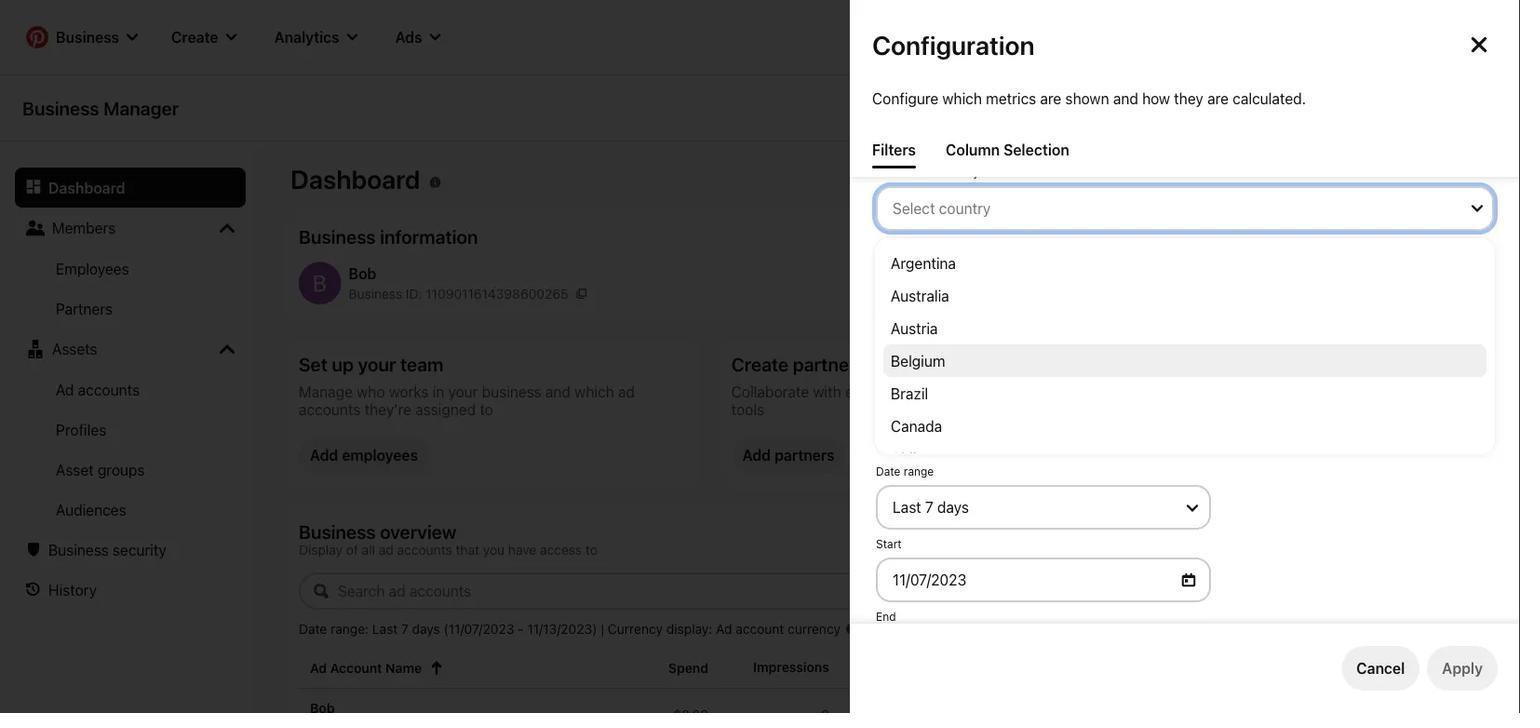Task type: vqa. For each thing, say whether or not it's contained in the screenshot.
the top 2021
no



Task type: locate. For each thing, give the bounding box(es) containing it.
0 horizontal spatial are
[[1040, 89, 1061, 107]]

manager
[[104, 97, 179, 119]]

1 horizontal spatial of
[[1153, 377, 1163, 390]]

to inside certain column totals will only calculate when "display usd only" is selected. local currencies are converted to usd with a fixed conversion rate based on the daily rates of the previous year.
[[1451, 364, 1461, 377]]

0 horizontal spatial currency
[[608, 621, 663, 636]]

2 vertical spatial account
[[736, 621, 784, 636]]

which right business
[[575, 383, 614, 400]]

1 horizontal spatial the
[[1166, 377, 1183, 390]]

are inside certain column totals will only calculate when "display usd only" is selected. local currencies are converted to usd with a fixed conversion rate based on the daily rates of the previous year.
[[1375, 364, 1391, 377]]

information right my
[[1194, 225, 1292, 247]]

business
[[482, 383, 542, 400]]

"display
[[1119, 364, 1162, 377]]

which inside set up your team manage who works in your business and which ad accounts they're assigned to
[[575, 383, 614, 400]]

business for business id: 1109011614398600265
[[349, 286, 402, 301]]

selection
[[1004, 141, 1069, 158]]

primary navigation header navigation
[[11, 4, 1509, 71]]

audiences
[[56, 501, 126, 518]]

selected.
[[1234, 364, 1282, 377]]

dashboard up members
[[48, 179, 125, 196]]

currency left display:
[[608, 621, 663, 636]]

0 horizontal spatial on
[[982, 383, 999, 400]]

my
[[1164, 225, 1190, 247]]

business inside business overview display of all ad accounts that you have access to
[[299, 520, 376, 542]]

ad inside set up your team manage who works in your business and which ad accounts they're assigned to
[[618, 383, 635, 400]]

and inside set up your team manage who works in your business and which ad accounts they're assigned to
[[545, 383, 571, 400]]

1 vertical spatial your
[[448, 383, 478, 400]]

accounts down "up"
[[299, 400, 361, 418]]

members
[[52, 219, 116, 236]]

cancel
[[1356, 659, 1405, 677]]

| conversion settings: 30/30/30
[[863, 621, 1052, 636]]

create right business badge dropdown menu button image
[[171, 28, 218, 46]]

of
[[1153, 377, 1163, 390], [346, 542, 358, 558]]

date range down the canada at the bottom right
[[876, 464, 934, 478]]

2 horizontal spatial account
[[979, 336, 1034, 354]]

are left 'shown' at the top of the page
[[1040, 89, 1061, 107]]

ad down assets
[[56, 381, 74, 398]]

range down the canada at the bottom right
[[904, 464, 934, 478]]

1 information from the left
[[380, 225, 478, 247]]

add partners
[[743, 446, 835, 464]]

usd right converted
[[1464, 364, 1488, 377]]

are right the they
[[1207, 89, 1229, 107]]

days
[[412, 621, 440, 636]]

dashboard up business information
[[290, 164, 420, 195]]

2 vertical spatial display
[[299, 542, 343, 558]]

1 vertical spatial to
[[480, 400, 493, 418]]

external
[[845, 383, 899, 400]]

1 horizontal spatial create
[[731, 353, 789, 375]]

Ad account country text field
[[893, 195, 1455, 222]]

range down businesses
[[920, 428, 969, 450]]

more sections image
[[220, 342, 235, 357]]

ad account country
[[876, 166, 979, 179]]

display down the australia in the right top of the page
[[906, 307, 955, 324]]

| right more information about currency display image
[[863, 621, 866, 636]]

business up 'history'
[[48, 541, 109, 558]]

the left daily on the bottom
[[1075, 377, 1092, 390]]

date down brazil
[[876, 428, 916, 450]]

with down partnerships
[[813, 383, 841, 400]]

1 horizontal spatial |
[[863, 621, 866, 636]]

business down bob
[[349, 286, 402, 301]]

ad left "account"
[[310, 660, 327, 675]]

businesses
[[903, 383, 978, 400]]

Start text field
[[876, 558, 1211, 602]]

ad accounts button
[[15, 370, 246, 410]]

works
[[389, 383, 429, 400]]

2 horizontal spatial usd
[[1464, 364, 1488, 377]]

currency display
[[876, 268, 1020, 290]]

7
[[401, 621, 409, 636]]

0 horizontal spatial |
[[601, 621, 604, 636]]

currency left more information about currency display image
[[788, 621, 841, 636]]

and down the when
[[1089, 383, 1115, 400]]

assets
[[52, 340, 97, 357]]

0 horizontal spatial your
[[358, 353, 396, 375]]

1 horizontal spatial with
[[876, 377, 898, 390]]

display for display ad account currency
[[906, 336, 955, 354]]

will
[[991, 364, 1009, 377]]

add down tools on the bottom of the page
[[743, 446, 771, 464]]

accounts up 'profiles' button
[[78, 381, 140, 398]]

configuration
[[872, 29, 1035, 60]]

asset groups button
[[15, 450, 246, 490]]

0 vertical spatial currency
[[876, 268, 955, 290]]

0 vertical spatial your
[[358, 353, 396, 375]]

they're
[[364, 400, 411, 418]]

1 horizontal spatial currency
[[876, 268, 955, 290]]

impressions element
[[753, 659, 829, 674]]

last
[[372, 621, 398, 636]]

configure
[[872, 89, 939, 107]]

business manager
[[22, 97, 179, 119]]

of right rates
[[1153, 377, 1163, 390]]

2 horizontal spatial to
[[1451, 364, 1461, 377]]

they
[[1174, 89, 1203, 107]]

your
[[358, 353, 396, 375], [448, 383, 478, 400]]

create inside popup button
[[171, 28, 218, 46]]

only
[[993, 307, 1021, 324], [1012, 364, 1034, 377]]

currency up austria at top
[[876, 268, 955, 290]]

information
[[380, 225, 478, 247], [1194, 225, 1292, 247]]

converted
[[1395, 364, 1448, 377]]

ad inside business overview display of all ad accounts that you have access to
[[379, 542, 394, 558]]

|
[[601, 621, 604, 636], [863, 621, 866, 636]]

on right based
[[1059, 377, 1072, 390]]

ad
[[876, 166, 890, 179], [56, 381, 74, 398], [716, 621, 732, 636], [310, 660, 327, 675]]

0 horizontal spatial of
[[346, 542, 358, 558]]

set
[[299, 353, 328, 375]]

chile
[[891, 450, 925, 467]]

metrics
[[986, 89, 1036, 107]]

ad
[[959, 336, 975, 354], [618, 383, 635, 400], [1003, 383, 1020, 400], [379, 542, 394, 558]]

ad for ad accounts
[[56, 381, 74, 398]]

0 horizontal spatial add
[[310, 446, 338, 464]]

1 horizontal spatial currency
[[1038, 336, 1097, 354]]

0 vertical spatial which
[[942, 89, 982, 107]]

list box
[[876, 239, 1494, 475]]

and right business
[[545, 383, 571, 400]]

0 vertical spatial range
[[920, 428, 969, 450]]

2 horizontal spatial are
[[1375, 364, 1391, 377]]

0 horizontal spatial create
[[171, 28, 218, 46]]

add for collaborate
[[743, 446, 771, 464]]

of inside certain column totals will only calculate when "display usd only" is selected. local currencies are converted to usd with a fixed conversion rate based on the daily rates of the previous year.
[[1153, 377, 1163, 390]]

0 horizontal spatial with
[[813, 383, 841, 400]]

audiences button
[[15, 490, 246, 530]]

business up bob
[[299, 225, 376, 247]]

usd left "only""
[[1165, 364, 1189, 377]]

only inside certain column totals will only calculate when "display usd only" is selected. local currencies are converted to usd with a fixed conversion rate based on the daily rates of the previous year.
[[1012, 364, 1034, 377]]

currency
[[876, 268, 955, 290], [608, 621, 663, 636]]

with left a
[[876, 377, 898, 390]]

Ad account country field
[[876, 166, 1494, 231]]

spend element
[[668, 660, 708, 675]]

| right the 11/13/2023)
[[601, 621, 604, 636]]

date down the canada at the bottom right
[[876, 464, 901, 478]]

on
[[1059, 377, 1072, 390], [982, 383, 999, 400]]

accounts down calculate
[[1024, 383, 1085, 400]]

dashboard button
[[15, 168, 246, 208]]

1 horizontal spatial to
[[585, 542, 597, 558]]

rate
[[1000, 377, 1020, 390]]

that
[[456, 542, 479, 558]]

ad inside ad account country field
[[876, 166, 890, 179]]

0 vertical spatial of
[[1153, 377, 1163, 390]]

information up the id:
[[380, 225, 478, 247]]

the
[[1075, 377, 1092, 390], [1166, 377, 1183, 390]]

display usd only
[[906, 307, 1021, 324]]

account up will
[[979, 336, 1034, 354]]

0 vertical spatial to
[[1451, 364, 1461, 377]]

date range down brazil
[[876, 428, 969, 450]]

groups
[[98, 461, 145, 478]]

are left converted
[[1375, 364, 1391, 377]]

assigned
[[415, 400, 476, 418]]

create for create partnerships collaborate with external businesses on ad accounts and tools
[[731, 353, 789, 375]]

ad inside ad accounts button
[[56, 381, 74, 398]]

display:
[[666, 621, 712, 636]]

totals
[[959, 364, 988, 377]]

0 horizontal spatial the
[[1075, 377, 1092, 390]]

1 add from the left
[[310, 446, 338, 464]]

0 horizontal spatial currency
[[788, 621, 841, 636]]

to inside set up your team manage who works in your business and which ad accounts they're assigned to
[[480, 400, 493, 418]]

to for team
[[480, 400, 493, 418]]

1 vertical spatial date range
[[876, 464, 934, 478]]

to right access on the bottom left of the page
[[585, 542, 597, 558]]

team
[[400, 353, 443, 375]]

of left all at the left of page
[[346, 542, 358, 558]]

1 vertical spatial display
[[906, 336, 955, 354]]

1 vertical spatial currency
[[608, 621, 663, 636]]

0 horizontal spatial dashboard
[[48, 179, 125, 196]]

2 information from the left
[[1194, 225, 1292, 247]]

0 vertical spatial date range
[[876, 428, 969, 450]]

all
[[362, 542, 375, 558]]

date left range:
[[299, 621, 327, 636]]

asset
[[56, 461, 94, 478]]

2 vertical spatial to
[[585, 542, 597, 558]]

business button
[[15, 15, 149, 60]]

to right assigned
[[480, 400, 493, 418]]

account up impressions button
[[736, 621, 784, 636]]

column
[[946, 141, 1000, 158]]

0 vertical spatial account
[[893, 166, 935, 179]]

display up column
[[906, 336, 955, 354]]

and
[[1113, 89, 1138, 107], [545, 383, 571, 400], [1089, 383, 1115, 400]]

accounts left that
[[397, 542, 452, 558]]

accounts
[[78, 381, 140, 398], [1024, 383, 1085, 400], [299, 400, 361, 418], [397, 542, 452, 558]]

which
[[942, 89, 982, 107], [575, 383, 614, 400]]

1 horizontal spatial account
[[893, 166, 935, 179]]

ad down filters
[[876, 166, 890, 179]]

1 vertical spatial of
[[346, 542, 358, 558]]

0 horizontal spatial information
[[380, 225, 478, 247]]

add left employees
[[310, 446, 338, 464]]

create inside create partnerships collaborate with external businesses on ad accounts and tools
[[731, 353, 789, 375]]

the down belgium "option"
[[1166, 377, 1183, 390]]

on left rate
[[982, 383, 999, 400]]

account inside field
[[893, 166, 935, 179]]

only up display ad account currency
[[993, 307, 1021, 324]]

create up the collaborate
[[731, 353, 789, 375]]

0 vertical spatial only
[[993, 307, 1021, 324]]

0 horizontal spatial which
[[575, 383, 614, 400]]

0 horizontal spatial to
[[480, 400, 493, 418]]

spend
[[668, 660, 708, 675]]

which left metrics
[[942, 89, 982, 107]]

1 horizontal spatial your
[[448, 383, 478, 400]]

1 vertical spatial which
[[575, 383, 614, 400]]

2 add from the left
[[743, 446, 771, 464]]

1 vertical spatial currency
[[788, 621, 841, 636]]

business for business security
[[48, 541, 109, 558]]

dashboard
[[290, 164, 420, 195], [48, 179, 125, 196]]

account down filters
[[893, 166, 935, 179]]

to
[[1451, 364, 1461, 377], [480, 400, 493, 418], [585, 542, 597, 558]]

1 vertical spatial create
[[731, 353, 789, 375]]

0 vertical spatial create
[[171, 28, 218, 46]]

only right will
[[1012, 364, 1034, 377]]

usd down display
[[959, 307, 989, 324]]

to right converted
[[1451, 364, 1461, 377]]

and inside create partnerships collaborate with external businesses on ad accounts and tools
[[1089, 383, 1115, 400]]

business down business button
[[22, 97, 99, 119]]

shown
[[1065, 89, 1109, 107]]

1 horizontal spatial information
[[1194, 225, 1292, 247]]

your right in on the left bottom of the page
[[448, 383, 478, 400]]

business badge dropdown menu button image
[[127, 32, 138, 43]]

information for my information
[[1194, 225, 1292, 247]]

profiles
[[56, 421, 106, 438]]

currency up calculate
[[1038, 336, 1097, 354]]

business left business badge dropdown menu button image
[[56, 28, 119, 46]]

business for business
[[56, 28, 119, 46]]

business for business overview display of all ad accounts that you have access to
[[299, 520, 376, 542]]

business for business information
[[299, 225, 376, 247]]

1 horizontal spatial add
[[743, 446, 771, 464]]

display ad account currency
[[906, 336, 1097, 354]]

business overview display of all ad accounts that you have access to
[[299, 520, 597, 558]]

your up who
[[358, 353, 396, 375]]

0 vertical spatial display
[[906, 307, 955, 324]]

0 vertical spatial currency
[[1038, 336, 1097, 354]]

1 horizontal spatial on
[[1059, 377, 1072, 390]]

business inside primary navigation header navigation
[[56, 28, 119, 46]]

and left how
[[1113, 89, 1138, 107]]

display left all at the left of page
[[299, 542, 343, 558]]

business down add employees
[[299, 520, 376, 542]]

you
[[483, 542, 505, 558]]

1 vertical spatial only
[[1012, 364, 1034, 377]]

partnerships
[[793, 353, 901, 375]]

ad inside create partnerships collaborate with external businesses on ad accounts and tools
[[1003, 383, 1020, 400]]

canada
[[891, 417, 942, 435]]



Task type: describe. For each thing, give the bounding box(es) containing it.
on inside certain column totals will only calculate when "display usd only" is selected. local currencies are converted to usd with a fixed conversion rate based on the daily rates of the previous year.
[[1059, 377, 1072, 390]]

partners button
[[15, 289, 246, 329]]

add employees
[[310, 446, 418, 464]]

display for display usd only
[[906, 307, 955, 324]]

accounts inside set up your team manage who works in your business and which ad accounts they're assigned to
[[299, 400, 361, 418]]

column selection link
[[938, 133, 1077, 166]]

list box containing argentina
[[876, 239, 1494, 475]]

to for will
[[1451, 364, 1461, 377]]

security image
[[26, 542, 41, 557]]

start
[[876, 537, 902, 550]]

analytics
[[274, 28, 339, 46]]

create for create
[[171, 28, 218, 46]]

more sections image
[[220, 221, 235, 235]]

ad account name
[[310, 660, 422, 675]]

daily
[[1095, 377, 1120, 390]]

business id: 1109011614398600265
[[349, 286, 568, 301]]

2 the from the left
[[1166, 377, 1183, 390]]

employees
[[342, 446, 418, 464]]

pinterest image
[[26, 26, 48, 48]]

ads
[[395, 28, 422, 46]]

11/13/2023)
[[527, 621, 597, 636]]

only"
[[1192, 364, 1219, 377]]

dashboard inside dashboard button
[[48, 179, 125, 196]]

currencies
[[1316, 364, 1372, 377]]

2 date range from the top
[[876, 464, 934, 478]]

2 | from the left
[[863, 621, 866, 636]]

1 date range from the top
[[876, 428, 969, 450]]

accounts inside create partnerships collaborate with external businesses on ad accounts and tools
[[1024, 383, 1085, 400]]

business for business manager
[[22, 97, 99, 119]]

conversion
[[939, 377, 996, 390]]

ad right display:
[[716, 621, 732, 636]]

impressions
[[753, 659, 829, 674]]

accounts inside button
[[78, 381, 140, 398]]

manage
[[299, 383, 353, 400]]

based
[[1023, 377, 1056, 390]]

1109011614398600265
[[426, 286, 568, 301]]

impressions button
[[731, 657, 831, 676]]

bob
[[349, 264, 376, 282]]

0 horizontal spatial usd
[[959, 307, 989, 324]]

cancel button
[[1342, 646, 1420, 691]]

create partnerships collaborate with external businesses on ad accounts and tools
[[731, 353, 1115, 418]]

history image
[[26, 582, 41, 597]]

analytics button
[[259, 15, 373, 60]]

1 vertical spatial date
[[876, 464, 901, 478]]

year.
[[1235, 377, 1260, 390]]

asset groups
[[56, 461, 145, 478]]

column
[[917, 364, 956, 377]]

filters link
[[865, 133, 923, 168]]

country
[[939, 166, 979, 179]]

(11/07/2023
[[444, 621, 514, 636]]

1 vertical spatial account
[[979, 336, 1034, 354]]

business information
[[299, 225, 478, 247]]

ad account name button
[[310, 660, 589, 675]]

accounts inside business overview display of all ad accounts that you have access to
[[397, 542, 452, 558]]

assets image
[[26, 340, 45, 358]]

create button
[[156, 15, 252, 60]]

assets button
[[15, 329, 246, 370]]

information for business information
[[380, 225, 478, 247]]

collaborate
[[731, 383, 809, 400]]

0 horizontal spatial account
[[736, 621, 784, 636]]

date range: last 7 days (11/07/2023 - 11/13/2023) | currency display: ad account currency
[[299, 621, 841, 636]]

Search ad accounts search field
[[299, 572, 1073, 610]]

belgium option
[[883, 344, 1487, 377]]

more information about conversion settings element
[[1056, 621, 1071, 636]]

1 vertical spatial range
[[904, 464, 934, 478]]

argentina
[[891, 254, 956, 272]]

calculate
[[1037, 364, 1084, 377]]

how
[[1142, 89, 1170, 107]]

who
[[357, 383, 385, 400]]

certain
[[876, 364, 914, 377]]

access
[[540, 542, 582, 558]]

ads button
[[380, 15, 456, 60]]

bob image
[[299, 262, 341, 304]]

ad accounts
[[56, 381, 140, 398]]

employees button
[[15, 249, 246, 289]]

ad for ad account country
[[876, 166, 890, 179]]

1 the from the left
[[1075, 377, 1092, 390]]

tools
[[731, 400, 764, 418]]

on inside create partnerships collaborate with external businesses on ad accounts and tools
[[982, 383, 999, 400]]

partners
[[56, 300, 113, 317]]

1 horizontal spatial dashboard
[[290, 164, 420, 195]]

configure which metrics are shown and how they are calculated.
[[872, 89, 1306, 107]]

in
[[433, 383, 444, 400]]

end
[[876, 610, 896, 623]]

range:
[[330, 621, 369, 636]]

add partners button
[[731, 437, 846, 474]]

fixed
[[910, 377, 936, 390]]

1 horizontal spatial which
[[942, 89, 982, 107]]

partners
[[775, 446, 835, 464]]

1 horizontal spatial are
[[1207, 89, 1229, 107]]

1 horizontal spatial usd
[[1165, 364, 1189, 377]]

previous
[[1187, 377, 1232, 390]]

calculated.
[[1233, 89, 1306, 107]]

settings:
[[941, 621, 993, 636]]

add for your
[[310, 446, 338, 464]]

ad for ad account name
[[310, 660, 327, 675]]

name
[[385, 660, 422, 675]]

id:
[[406, 286, 422, 301]]

members button
[[15, 208, 246, 249]]

when
[[1087, 364, 1115, 377]]

display inside business overview display of all ad accounts that you have access to
[[299, 542, 343, 558]]

0 vertical spatial date
[[876, 428, 916, 450]]

with inside create partnerships collaborate with external businesses on ad accounts and tools
[[813, 383, 841, 400]]

more information about currency display image
[[846, 623, 857, 634]]

30/30/30
[[996, 621, 1052, 636]]

business security button
[[15, 530, 246, 570]]

2 vertical spatial date
[[299, 621, 327, 636]]

austria
[[891, 319, 938, 337]]

up
[[332, 353, 354, 375]]

1 | from the left
[[601, 621, 604, 636]]

with inside certain column totals will only calculate when "display usd only" is selected. local currencies are converted to usd with a fixed conversion rate based on the daily rates of the previous year.
[[876, 377, 898, 390]]

is
[[1222, 364, 1231, 377]]

of inside business overview display of all ad accounts that you have access to
[[346, 542, 358, 558]]

dashboard image
[[26, 179, 41, 194]]

to inside business overview display of all ad accounts that you have access to
[[585, 542, 597, 558]]

a
[[901, 377, 907, 390]]

people image
[[26, 219, 45, 237]]

certain column totals will only calculate when "display usd only" is selected. local currencies are converted to usd with a fixed conversion rate based on the daily rates of the previous year.
[[876, 364, 1488, 390]]

rates
[[1123, 377, 1150, 390]]



